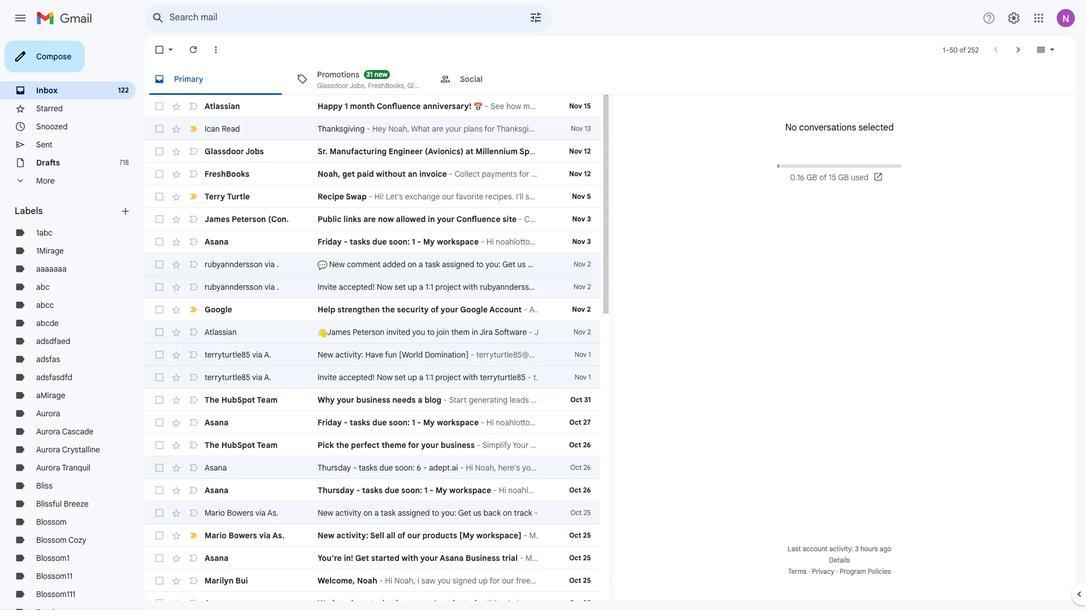 Task type: describe. For each thing, give the bounding box(es) containing it.
primary tab
[[145, 63, 287, 95]]

a down [world
[[419, 373, 424, 383]]

my down public links are now allowed in your confluence site -
[[423, 237, 435, 247]]

of right "50"
[[960, 46, 967, 54]]

3 for public links are now allowed in your confluence site -
[[587, 215, 591, 223]]

1 vertical spatial confluence
[[457, 214, 501, 224]]

welcome,
[[318, 576, 355, 586]]

nov 13
[[571, 124, 591, 133]]

hubspot for pick
[[221, 440, 255, 451]]

public
[[318, 214, 342, 224]]

1 horizontal spatial 31
[[585, 396, 591, 404]]

settings image
[[1008, 11, 1021, 25]]

bowers for new activity on a task assigned to you: get us back on track
[[227, 508, 254, 519]]

0 horizontal spatial in
[[428, 214, 435, 224]]

snoozed link
[[36, 122, 68, 132]]

mario for new activity on a task assigned to you: get us back on track -
[[205, 508, 225, 519]]

2 vertical spatial to
[[432, 508, 440, 519]]

252
[[968, 46, 979, 54]]

💬 image
[[318, 261, 327, 270]]

aurora for aurora cascade
[[36, 427, 60, 437]]

a
[[582, 146, 588, 157]]

as. for new activity on a task assigned to you: get us back on track
[[267, 508, 279, 519]]

strengthen
[[338, 305, 380, 315]]

terms link
[[788, 568, 807, 576]]

new for new activity: sell all of our products [my workspace] -
[[318, 531, 335, 541]]

marilyn
[[205, 576, 234, 586]]

2 atlassian from the top
[[205, 327, 237, 338]]

oct 26 for -
[[571, 464, 591, 472]]

my up new activity on a task assigned to you: get us back on track -
[[436, 486, 448, 496]]

6 for thursday - tasks due soon: 6 - adept.ai -
[[417, 463, 421, 473]]

glassdoor jobs
[[205, 146, 264, 157]]

1 vertical spatial back
[[484, 508, 501, 519]]

company
[[618, 146, 655, 157]]

(con.
[[268, 214, 289, 224]]

0 vertical spatial oct 26
[[569, 441, 591, 450]]

bliss link
[[36, 481, 53, 491]]

terms
[[788, 568, 807, 576]]

1 horizontal spatial track
[[559, 260, 577, 270]]

systems,
[[545, 146, 580, 157]]

nov 5
[[572, 192, 591, 201]]

last account activity: 3 hours ago details terms · privacy · program policies
[[788, 545, 892, 576]]

fun
[[385, 350, 397, 360]]

2 friday from the top
[[318, 418, 342, 428]]

tasks,
[[770, 599, 791, 609]]

adsfasdfd
[[36, 373, 72, 383]]

0 vertical spatial business
[[357, 395, 391, 405]]

get down site
[[503, 260, 516, 270]]

mario bowers via as. for new activity on a task assigned to you: get us back on track
[[205, 508, 279, 519]]

8 row from the top
[[145, 253, 600, 276]]

wednesday - tasks due soon: 6 - adept.ai
[[318, 599, 477, 609]]

adsfasdfd link
[[36, 373, 72, 383]]

without
[[376, 169, 406, 179]]

tasks down perfect
[[359, 463, 378, 473]]

policies
[[868, 568, 892, 576]]

1 nov 1 from the top
[[575, 351, 591, 359]]

with for terryturtle85
[[463, 373, 478, 383]]

space
[[520, 146, 544, 157]]

21 row from the top
[[145, 547, 600, 570]]

aurora for aurora tranquil
[[36, 463, 60, 473]]

mario for new activity: sell all of our products [my workspace] -
[[205, 531, 227, 541]]

advanced search options image
[[525, 6, 547, 29]]

bliss
[[36, 481, 53, 491]]

wednesday
[[318, 599, 363, 609]]

with for rubyanndersson
[[463, 282, 478, 292]]

blissful breeze
[[36, 499, 89, 509]]

1 vertical spatial assigned
[[398, 508, 430, 519]]

new for new activity on a task assigned to you: get us back on track -
[[318, 508, 334, 519]]

aurora for aurora crystalline
[[36, 445, 60, 455]]

tab list containing promotions
[[145, 63, 1077, 95]]

account
[[490, 305, 522, 315]]

due down you're in! get started with your asana business trial -
[[393, 599, 408, 609]]

jira
[[480, 327, 493, 338]]

the hubspot team for pick
[[205, 440, 278, 451]]

soon: for sixth row from the bottom
[[401, 486, 423, 496]]

1 terryturtle85 via a. from the top
[[205, 350, 271, 360]]

james for james peterson invited you to join them in jira software
[[327, 327, 351, 338]]

1 horizontal spatial for
[[793, 146, 804, 157]]

activity: for have
[[336, 350, 364, 360]]

freshbooks
[[205, 169, 250, 179]]

pick
[[318, 440, 334, 451]]

no conversations selected
[[786, 122, 894, 133]]

selected
[[859, 122, 894, 133]]

happy
[[318, 101, 343, 111]]

row containing glassdoor jobs
[[145, 140, 868, 163]]

the for why your business needs a blog -
[[205, 395, 219, 405]]

1 vertical spatial 15
[[829, 172, 837, 183]]

my right using
[[757, 599, 768, 609]]

2 · from the left
[[837, 568, 838, 576]]

your for theme
[[421, 440, 439, 451]]

labels heading
[[15, 206, 120, 217]]

breeze
[[64, 499, 89, 509]]

james peterson invited you to join them in jira software
[[327, 327, 527, 338]]

get
[[342, 169, 355, 179]]

set for terryturtle85
[[395, 373, 406, 383]]

a up sell
[[375, 508, 379, 519]]

1 friday from the top
[[318, 237, 342, 247]]

back inside new comment added on a task assigned to you: get us back on track link
[[528, 260, 545, 270]]

oct 26 for workspace
[[569, 486, 591, 495]]

you're in! get started with your asana business trial -
[[318, 554, 526, 564]]

first: get started using my tasks,
[[671, 599, 793, 609]]

due down now
[[373, 237, 387, 247]]

a left blog
[[418, 395, 423, 405]]

follow link to manage storage image
[[874, 172, 885, 183]]

inbox
[[36, 85, 58, 96]]

1 vertical spatial us
[[473, 508, 482, 519]]

now for invite accepted! now set up a 1:1 project with terryturtle85 -
[[377, 373, 393, 383]]

row containing ican read
[[145, 118, 600, 140]]

abcc
[[36, 300, 54, 310]]

0 horizontal spatial 15
[[584, 102, 591, 110]]

0 horizontal spatial the
[[336, 440, 349, 451]]

19 row from the top
[[145, 502, 600, 525]]

tasks down thursday - tasks due soon: 6 - adept.ai -
[[362, 486, 383, 496]]

bowers for new activity: sell all of our products [my workspace]
[[229, 531, 257, 541]]

5
[[587, 192, 591, 201]]

recipe swap -
[[318, 192, 375, 202]]

gmail image
[[36, 7, 98, 29]]

all
[[387, 531, 396, 541]]

team for why
[[257, 395, 278, 405]]

👋 image
[[318, 328, 327, 338]]

site
[[503, 214, 517, 224]]

task inside new comment added on a task assigned to you: get us back on track link
[[425, 260, 440, 270]]

1 atlassian from the top
[[205, 101, 240, 111]]

sr. manufacturing engineer (avionics) at millennium space systems, a boeing company and 8 more jobs in los angeles, ca for you. apply now. link
[[318, 146, 868, 157]]

blissful breeze link
[[36, 499, 89, 509]]

project for rubyanndersson
[[436, 282, 461, 292]]

an
[[408, 169, 418, 179]]

0 horizontal spatial for
[[408, 440, 419, 451]]

abcde link
[[36, 318, 59, 329]]

angeles,
[[745, 146, 778, 157]]

peterson for invited
[[353, 327, 385, 338]]

2 nov 12 from the top
[[569, 170, 591, 178]]

more image
[[210, 44, 222, 55]]

1 . from the top
[[277, 260, 279, 270]]

thursday - tasks due soon: 6 - adept.ai -
[[318, 463, 466, 473]]

your for started
[[421, 554, 438, 564]]

row containing marilyn bui
[[145, 570, 600, 593]]

2 for atlassian
[[588, 328, 591, 336]]

blog
[[425, 395, 442, 405]]

set for rubyanndersson
[[395, 282, 406, 292]]

1:1 for terryturtle85
[[426, 373, 434, 383]]

up for terryturtle85
[[408, 373, 417, 383]]

new for new comment added on a task assigned to you: get us back on track
[[329, 260, 345, 270]]

aurora link
[[36, 409, 60, 419]]

new activity on a task assigned to you: get us back on track -
[[318, 508, 540, 519]]

1 · from the left
[[809, 568, 811, 576]]

sr. manufacturing engineer (avionics) at millennium space systems, a boeing company and 8 more jobs in los angeles, ca for you. apply now.
[[318, 146, 868, 157]]

blossom link
[[36, 517, 67, 528]]

tasks up comment
[[350, 237, 371, 247]]

thanksgiving
[[318, 124, 365, 134]]

new activity: have fun [world domination] -
[[318, 350, 477, 360]]

privacy link
[[812, 568, 835, 576]]

invite for invite accepted! now set up a 1:1 project with rubyanndersson
[[318, 282, 337, 292]]

security
[[397, 305, 429, 315]]

0 vertical spatial you:
[[486, 260, 501, 270]]

at
[[466, 146, 474, 157]]

jobs
[[246, 146, 264, 157]]

1 a. from the top
[[264, 350, 271, 360]]

project for terryturtle85
[[436, 373, 461, 383]]

toggle split pane mode image
[[1036, 44, 1047, 55]]

adept.ai for wednesday - tasks due soon: 6 - adept.ai
[[445, 599, 477, 609]]

blossom for blossom cozy
[[36, 535, 67, 546]]

get up [my at bottom
[[458, 508, 471, 519]]

0 vertical spatial workspace
[[437, 237, 479, 247]]

you're
[[318, 554, 342, 564]]

millennium
[[476, 146, 518, 157]]

[my
[[460, 531, 475, 541]]

12 row from the top
[[145, 344, 600, 366]]

aaaaaaa link
[[36, 264, 67, 274]]

los
[[729, 146, 743, 157]]

read
[[222, 124, 240, 134]]

now
[[378, 214, 394, 224]]

(avionics)
[[425, 146, 464, 157]]

due down theme
[[380, 463, 393, 473]]

conversations
[[800, 122, 857, 133]]

in!
[[344, 554, 353, 564]]

2 a. from the top
[[264, 373, 271, 383]]

you
[[412, 327, 425, 338]]

social tab
[[431, 63, 573, 95]]

blossom111
[[36, 590, 75, 600]]

15 row from the top
[[145, 412, 600, 434]]

marilyn bui
[[205, 576, 248, 586]]

aurora cascade link
[[36, 427, 94, 437]]

2 google from the left
[[460, 305, 488, 315]]

2 horizontal spatial in
[[720, 146, 727, 157]]

more
[[36, 176, 55, 186]]

refresh image
[[188, 44, 199, 55]]

26 for workspace
[[583, 486, 591, 495]]

new comment added on a task assigned to you: get us back on track link
[[318, 259, 577, 270]]

team for pick
[[257, 440, 278, 451]]

help
[[318, 305, 336, 315]]



Task type: locate. For each thing, give the bounding box(es) containing it.
None search field
[[145, 5, 552, 32]]

accepted! up strengthen
[[339, 282, 375, 292]]

nov 12 up nov 5
[[569, 170, 591, 178]]

31 left new
[[366, 70, 373, 78]]

friday down public
[[318, 237, 342, 247]]

hubspot
[[221, 395, 255, 405], [221, 440, 255, 451]]

0 vertical spatial now
[[377, 282, 393, 292]]

16 row from the top
[[145, 434, 600, 457]]

0 vertical spatial started
[[371, 554, 400, 564]]

0 horizontal spatial you:
[[442, 508, 457, 519]]

adept.ai
[[429, 463, 458, 473], [445, 599, 477, 609]]

1:1
[[426, 282, 434, 292], [426, 373, 434, 383]]

google
[[205, 305, 232, 315], [460, 305, 488, 315]]

welcome, noah -
[[318, 576, 385, 586]]

0 vertical spatial mario
[[205, 508, 225, 519]]

in left jira
[[472, 327, 478, 338]]

in right allowed
[[428, 214, 435, 224]]

1 vertical spatial the
[[336, 440, 349, 451]]

invite for invite accepted! now set up a 1:1 project with terryturtle85 -
[[318, 373, 337, 383]]

apply
[[824, 146, 847, 157]]

0 vertical spatial to
[[476, 260, 484, 270]]

1 row from the top
[[145, 95, 600, 118]]

0 vertical spatial 31
[[366, 70, 373, 78]]

0 vertical spatial 26
[[583, 441, 591, 450]]

set down "added"
[[395, 282, 406, 292]]

assigned up invite accepted! now set up a 1:1 project with rubyanndersson
[[442, 260, 474, 270]]

2 vertical spatial with
[[402, 554, 419, 564]]

us
[[518, 260, 526, 270], [473, 508, 482, 519]]

2 12 from the top
[[584, 170, 591, 178]]

nov 2
[[574, 260, 591, 269], [574, 283, 591, 291], [572, 305, 591, 314], [574, 328, 591, 336]]

you: up account
[[486, 260, 501, 270]]

2 thursday from the top
[[318, 486, 354, 496]]

4 row from the top
[[145, 163, 600, 185]]

adept.ai up thursday - tasks due soon: 1 - my workspace -
[[429, 463, 458, 473]]

new down 👋 image
[[318, 350, 334, 360]]

details link
[[830, 556, 850, 565]]

1 horizontal spatial assigned
[[442, 260, 474, 270]]

thursday
[[318, 463, 351, 473], [318, 486, 354, 496]]

1 nov 3 from the top
[[572, 215, 591, 223]]

10 row from the top
[[145, 299, 600, 321]]

aurora tranquil link
[[36, 463, 91, 473]]

tab list
[[145, 63, 1077, 95]]

aurora up bliss link
[[36, 463, 60, 473]]

abcde
[[36, 318, 59, 329]]

None checkbox
[[154, 101, 165, 112], [154, 123, 165, 135], [154, 146, 165, 157], [154, 214, 165, 225], [154, 236, 165, 248], [154, 259, 165, 270], [154, 282, 165, 293], [154, 304, 165, 316], [154, 327, 165, 338], [154, 372, 165, 383], [154, 395, 165, 406], [154, 417, 165, 429], [154, 440, 165, 451], [154, 485, 165, 496], [154, 598, 165, 610], [154, 101, 165, 112], [154, 123, 165, 135], [154, 146, 165, 157], [154, 214, 165, 225], [154, 236, 165, 248], [154, 259, 165, 270], [154, 282, 165, 293], [154, 304, 165, 316], [154, 327, 165, 338], [154, 372, 165, 383], [154, 395, 165, 406], [154, 417, 165, 429], [154, 440, 165, 451], [154, 485, 165, 496], [154, 598, 165, 610]]

sr.
[[318, 146, 328, 157]]

31 inside tab
[[366, 70, 373, 78]]

abcc link
[[36, 300, 54, 310]]

project down new comment added on a task assigned to you: get us back on track link
[[436, 282, 461, 292]]

thursday for thursday - tasks due soon: 6 - adept.ai -
[[318, 463, 351, 473]]

2 vertical spatial in
[[472, 327, 478, 338]]

1 vertical spatial rubyanndersson via .
[[205, 282, 279, 292]]

nov 12
[[569, 147, 591, 156], [569, 170, 591, 178]]

9 row from the top
[[145, 276, 600, 299]]

2 rubyanndersson via . from the top
[[205, 282, 279, 292]]

adept.ai for thursday - tasks due soon: 6 - adept.ai -
[[429, 463, 458, 473]]

your right why
[[337, 395, 355, 405]]

assigned up our
[[398, 508, 430, 519]]

your up "join"
[[441, 305, 459, 315]]

7 row from the top
[[145, 231, 600, 253]]

3
[[587, 215, 591, 223], [587, 237, 591, 246], [856, 545, 859, 554]]

your down new activity: sell all of our products [my workspace] -
[[421, 554, 438, 564]]

snoozed
[[36, 122, 68, 132]]

0 horizontal spatial gb
[[807, 172, 818, 183]]

📅 image
[[474, 102, 483, 112]]

1 google from the left
[[205, 305, 232, 315]]

1 vertical spatial thursday
[[318, 486, 354, 496]]

cascade
[[62, 427, 94, 437]]

1 team from the top
[[257, 395, 278, 405]]

older image
[[1013, 44, 1025, 55]]

a up 'invite accepted! now set up a 1:1 project with rubyanndersson' link at the top of page
[[419, 260, 423, 270]]

15 down apply
[[829, 172, 837, 183]]

new left activity
[[318, 508, 334, 519]]

my
[[423, 237, 435, 247], [423, 418, 435, 428], [436, 486, 448, 496], [757, 599, 768, 609]]

0 horizontal spatial google
[[205, 305, 232, 315]]

project down domination]
[[436, 373, 461, 383]]

1 vertical spatial for
[[408, 440, 419, 451]]

1 vertical spatial nov 12
[[569, 170, 591, 178]]

1 vertical spatial invite
[[318, 373, 337, 383]]

1
[[943, 46, 946, 54], [345, 101, 348, 111], [412, 237, 415, 247], [589, 351, 591, 359], [589, 373, 591, 382], [412, 418, 415, 428], [425, 486, 428, 496]]

0 vertical spatial 12
[[584, 147, 591, 156]]

50
[[950, 46, 958, 54]]

blossom cozy link
[[36, 535, 86, 546]]

main menu image
[[14, 11, 27, 25]]

0 vertical spatial team
[[257, 395, 278, 405]]

up down [world
[[408, 373, 417, 383]]

nov 3
[[572, 215, 591, 223], [572, 237, 591, 246]]

workspace up 'new comment added on a task assigned to you: get us back on track'
[[437, 237, 479, 247]]

1 1:1 from the top
[[426, 282, 434, 292]]

2 friday - tasks due soon: 1 - my workspace - from the top
[[318, 418, 487, 428]]

with down domination]
[[463, 373, 478, 383]]

1 vertical spatial hubspot
[[221, 440, 255, 451]]

0 horizontal spatial ·
[[809, 568, 811, 576]]

soon: up new activity on a task assigned to you: get us back on track -
[[401, 486, 423, 496]]

1 hubspot from the top
[[221, 395, 255, 405]]

peterson up have
[[353, 327, 385, 338]]

get right in! on the left bottom of page
[[355, 554, 369, 564]]

1:1 up blog
[[426, 373, 434, 383]]

activity:
[[336, 350, 364, 360], [337, 531, 369, 541], [830, 545, 854, 554]]

2 vertical spatial activity:
[[830, 545, 854, 554]]

0 vertical spatial the
[[205, 395, 219, 405]]

on
[[408, 260, 417, 270], [547, 260, 557, 270], [364, 508, 373, 519], [503, 508, 512, 519]]

started left using
[[708, 599, 734, 609]]

task up invite accepted! now set up a 1:1 project with rubyanndersson
[[425, 260, 440, 270]]

row containing freshbooks
[[145, 163, 600, 185]]

due down thursday - tasks due soon: 6 - adept.ai -
[[385, 486, 399, 496]]

2 the from the top
[[205, 440, 219, 451]]

2 1:1 from the top
[[426, 373, 434, 383]]

tasks down "noah"
[[371, 599, 391, 609]]

soon: for 17th row from the top of the the no conversations selected "main content"
[[395, 463, 415, 473]]

1 horizontal spatial started
[[708, 599, 734, 609]]

for
[[793, 146, 804, 157], [408, 440, 419, 451]]

invite down 💬 icon
[[318, 282, 337, 292]]

asana
[[205, 237, 229, 247], [205, 418, 229, 428], [205, 463, 227, 473], [205, 486, 229, 496], [205, 554, 229, 564], [440, 554, 464, 564], [205, 599, 229, 609]]

1 aurora from the top
[[36, 409, 60, 419]]

0 vertical spatial nov 12
[[569, 147, 591, 156]]

15 up 13
[[584, 102, 591, 110]]

a up help strengthen the security of your google account -
[[419, 282, 424, 292]]

1 vertical spatial 12
[[584, 170, 591, 178]]

0 horizontal spatial business
[[357, 395, 391, 405]]

2 . from the top
[[277, 282, 279, 292]]

1 12 from the top
[[584, 147, 591, 156]]

2 now from the top
[[377, 373, 393, 383]]

paid
[[357, 169, 374, 179]]

6 for wednesday - tasks due soon: 6 - adept.ai
[[433, 599, 438, 609]]

12 down 13
[[584, 147, 591, 156]]

nov 3 for friday - tasks due soon: 1 - my workspace -
[[572, 237, 591, 246]]

13
[[585, 124, 591, 133]]

soon: for 9th row from the bottom of the the no conversations selected "main content"
[[389, 418, 410, 428]]

18 row from the top
[[145, 480, 600, 502]]

0 vertical spatial the hubspot team
[[205, 395, 278, 405]]

blossom11 link
[[36, 572, 72, 582]]

0 horizontal spatial 6
[[417, 463, 421, 473]]

2 vertical spatial 26
[[583, 486, 591, 495]]

us up account
[[518, 260, 526, 270]]

workspace for oct 27
[[437, 418, 479, 428]]

0 vertical spatial blossom
[[36, 517, 67, 528]]

new right 💬 icon
[[329, 260, 345, 270]]

accepted! for invite accepted! now set up a 1:1 project with terryturtle85 -
[[339, 373, 375, 383]]

jobs
[[702, 146, 718, 157]]

0 vertical spatial friday
[[318, 237, 342, 247]]

business down blog
[[441, 440, 475, 451]]

20 row from the top
[[145, 525, 600, 547]]

3 inside last account activity: 3 hours ago details terms · privacy · program policies
[[856, 545, 859, 554]]

2 vertical spatial oct 26
[[569, 486, 591, 495]]

1 horizontal spatial in
[[472, 327, 478, 338]]

nov 2 for rubyanndersson via .
[[574, 260, 591, 269]]

amirage
[[36, 391, 65, 401]]

23 row from the top
[[145, 593, 793, 611]]

of right all
[[398, 531, 406, 541]]

1 the from the top
[[205, 395, 219, 405]]

business left needs
[[357, 395, 391, 405]]

0 horizontal spatial task
[[381, 508, 396, 519]]

6 down you're in! get started with your asana business trial -
[[433, 599, 438, 609]]

for right ca
[[793, 146, 804, 157]]

get right first:
[[693, 599, 706, 609]]

trial
[[502, 554, 518, 564]]

confluence right month
[[377, 101, 421, 111]]

activity: up in! on the left bottom of page
[[337, 531, 369, 541]]

1:1 for rubyanndersson
[[426, 282, 434, 292]]

1mirage
[[36, 246, 64, 256]]

workspace down blog
[[437, 418, 479, 428]]

13 row from the top
[[145, 366, 600, 389]]

james down help
[[327, 327, 351, 338]]

27
[[583, 418, 591, 427]]

1 vertical spatial as.
[[273, 531, 285, 541]]

aurora for aurora link
[[36, 409, 60, 419]]

primary
[[174, 74, 203, 84]]

terry
[[205, 192, 225, 202]]

activity: up details
[[830, 545, 854, 554]]

software
[[495, 327, 527, 338]]

us up [my at bottom
[[473, 508, 482, 519]]

0 vertical spatial task
[[425, 260, 440, 270]]

of
[[960, 46, 967, 54], [820, 172, 827, 183], [431, 305, 439, 315], [398, 531, 406, 541]]

row containing google
[[145, 299, 600, 321]]

1 vertical spatial nov 3
[[572, 237, 591, 246]]

2 aurora from the top
[[36, 427, 60, 437]]

1 vertical spatial task
[[381, 508, 396, 519]]

1 vertical spatial up
[[408, 373, 417, 383]]

1 mario from the top
[[205, 508, 225, 519]]

social
[[460, 74, 483, 84]]

drafts link
[[36, 158, 60, 168]]

new for new activity: have fun [world domination] -
[[318, 350, 334, 360]]

gb left used on the top of page
[[839, 172, 849, 183]]

2 project from the top
[[436, 373, 461, 383]]

adsdfaed
[[36, 336, 70, 347]]

15
[[584, 102, 591, 110], [829, 172, 837, 183]]

compose
[[36, 51, 72, 62]]

2 mario bowers via as. from the top
[[205, 531, 285, 541]]

new comment added on a task assigned to you: get us back on track
[[327, 260, 577, 270]]

8
[[674, 146, 678, 157]]

thursday up activity
[[318, 486, 354, 496]]

activity: left have
[[336, 350, 364, 360]]

activity
[[336, 508, 362, 519]]

3 aurora from the top
[[36, 445, 60, 455]]

0 vertical spatial a.
[[264, 350, 271, 360]]

soon: up "added"
[[389, 237, 410, 247]]

0 vertical spatial set
[[395, 282, 406, 292]]

account
[[803, 545, 828, 554]]

1 up from the top
[[408, 282, 417, 292]]

drafts
[[36, 158, 60, 168]]

1 rubyanndersson via . from the top
[[205, 260, 279, 270]]

business
[[357, 395, 391, 405], [441, 440, 475, 451]]

the hubspot team for why
[[205, 395, 278, 405]]

1 invite from the top
[[318, 282, 337, 292]]

11 row from the top
[[145, 321, 600, 344]]

gb right the 0.16
[[807, 172, 818, 183]]

1 vertical spatial now
[[377, 373, 393, 383]]

friday down why
[[318, 418, 342, 428]]

ican
[[205, 124, 220, 134]]

of right the 0.16
[[820, 172, 827, 183]]

2 for google
[[587, 305, 591, 314]]

due
[[373, 237, 387, 247], [373, 418, 387, 428], [380, 463, 393, 473], [385, 486, 399, 496], [393, 599, 408, 609]]

0 vertical spatial with
[[463, 282, 478, 292]]

1 vertical spatial blossom
[[36, 535, 67, 546]]

perfect
[[351, 440, 380, 451]]

program policies link
[[840, 568, 892, 576]]

1 horizontal spatial business
[[441, 440, 475, 451]]

accepted! for invite accepted! now set up a 1:1 project with rubyanndersson
[[339, 282, 375, 292]]

1 horizontal spatial confluence
[[457, 214, 501, 224]]

1 vertical spatial atlassian
[[205, 327, 237, 338]]

1 blossom from the top
[[36, 517, 67, 528]]

0 vertical spatial thursday
[[318, 463, 351, 473]]

search mail image
[[148, 8, 169, 28]]

1 vertical spatial set
[[395, 373, 406, 383]]

1 vertical spatial 1:1
[[426, 373, 434, 383]]

blossom for blossom link
[[36, 517, 67, 528]]

12 down a
[[584, 170, 591, 178]]

james
[[205, 214, 230, 224], [327, 327, 351, 338]]

3 for friday - tasks due soon: 1 - my workspace -
[[587, 237, 591, 246]]

1 vertical spatial to
[[427, 327, 435, 338]]

0 horizontal spatial track
[[514, 508, 533, 519]]

0 vertical spatial atlassian
[[205, 101, 240, 111]]

activity: inside last account activity: 3 hours ago details terms · privacy · program policies
[[830, 545, 854, 554]]

nov 15
[[569, 102, 591, 110]]

0 vertical spatial terryturtle85 via a.
[[205, 350, 271, 360]]

1 vertical spatial in
[[428, 214, 435, 224]]

the for pick the perfect theme for your business -
[[205, 440, 219, 451]]

12
[[584, 147, 591, 156], [584, 170, 591, 178]]

5 row from the top
[[145, 185, 600, 208]]

my down blog
[[423, 418, 435, 428]]

0 vertical spatial peterson
[[232, 214, 266, 224]]

labels navigation
[[0, 36, 145, 611]]

1 vertical spatial .
[[277, 282, 279, 292]]

1 thursday from the top
[[318, 463, 351, 473]]

0 vertical spatial .
[[277, 260, 279, 270]]

help strengthen the security of your google account -
[[318, 305, 530, 315]]

2 the hubspot team from the top
[[205, 440, 278, 451]]

1 vertical spatial the hubspot team
[[205, 440, 278, 451]]

and
[[657, 146, 672, 157]]

0 vertical spatial hubspot
[[221, 395, 255, 405]]

confluence left site
[[457, 214, 501, 224]]

1 friday - tasks due soon: 1 - my workspace - from the top
[[318, 237, 487, 247]]

in left los
[[720, 146, 727, 157]]

1 vertical spatial business
[[441, 440, 475, 451]]

1 vertical spatial team
[[257, 440, 278, 451]]

friday - tasks due soon: 1 - my workspace - down needs
[[318, 418, 487, 428]]

2 invite from the top
[[318, 373, 337, 383]]

details
[[830, 556, 850, 565]]

now down "added"
[[377, 282, 393, 292]]

started down all
[[371, 554, 400, 564]]

your for security
[[441, 305, 459, 315]]

2 terryturtle85 via a. from the top
[[205, 373, 271, 383]]

engineer
[[389, 146, 423, 157]]

0 horizontal spatial started
[[371, 554, 400, 564]]

james down terry
[[205, 214, 230, 224]]

2 nov 1 from the top
[[575, 373, 591, 382]]

1 the hubspot team from the top
[[205, 395, 278, 405]]

workspace up [my at bottom
[[450, 486, 491, 496]]

1 vertical spatial accepted!
[[339, 373, 375, 383]]

workspace for oct 26
[[450, 486, 491, 496]]

with down 'new comment added on a task assigned to you: get us back on track'
[[463, 282, 478, 292]]

1 horizontal spatial peterson
[[353, 327, 385, 338]]

6 up thursday - tasks due soon: 1 - my workspace -
[[417, 463, 421, 473]]

1 mario bowers via as. from the top
[[205, 508, 279, 519]]

no conversations selected main content
[[145, 36, 1077, 611]]

None checkbox
[[154, 44, 165, 55], [154, 169, 165, 180], [154, 191, 165, 202], [154, 349, 165, 361], [154, 463, 165, 474], [154, 508, 165, 519], [154, 530, 165, 542], [154, 553, 165, 564], [154, 576, 165, 587], [154, 44, 165, 55], [154, 169, 165, 180], [154, 191, 165, 202], [154, 349, 165, 361], [154, 463, 165, 474], [154, 508, 165, 519], [154, 530, 165, 542], [154, 553, 165, 564], [154, 576, 165, 587]]

invoice
[[420, 169, 447, 179]]

you: up products
[[442, 508, 457, 519]]

due down 'why your business needs a blog -'
[[373, 418, 387, 428]]

row
[[145, 95, 600, 118], [145, 118, 600, 140], [145, 140, 868, 163], [145, 163, 600, 185], [145, 185, 600, 208], [145, 208, 600, 231], [145, 231, 600, 253], [145, 253, 600, 276], [145, 276, 600, 299], [145, 299, 600, 321], [145, 321, 600, 344], [145, 344, 600, 366], [145, 366, 600, 389], [145, 389, 600, 412], [145, 412, 600, 434], [145, 434, 600, 457], [145, 457, 600, 480], [145, 480, 600, 502], [145, 502, 600, 525], [145, 525, 600, 547], [145, 547, 600, 570], [145, 570, 600, 593], [145, 593, 793, 611]]

1 horizontal spatial gb
[[839, 172, 849, 183]]

1 nov 12 from the top
[[569, 147, 591, 156]]

0 vertical spatial james
[[205, 214, 230, 224]]

1 horizontal spatial us
[[518, 260, 526, 270]]

aurora down aurora link
[[36, 427, 60, 437]]

new
[[375, 70, 388, 78]]

adsfas link
[[36, 355, 60, 365]]

14 row from the top
[[145, 389, 600, 412]]

promotions, 31 new messages, tab
[[288, 63, 430, 95]]

2 up from the top
[[408, 373, 417, 383]]

soon: down you're in! get started with your asana business trial -
[[410, 599, 431, 609]]

activity: for sell
[[337, 531, 369, 541]]

1 vertical spatial terryturtle85 via a.
[[205, 373, 271, 383]]

task up all
[[381, 508, 396, 519]]

pick the perfect theme for your business -
[[318, 440, 483, 451]]

soon: up thursday - tasks due soon: 1 - my workspace -
[[395, 463, 415, 473]]

thursday down pick
[[318, 463, 351, 473]]

set
[[395, 282, 406, 292], [395, 373, 406, 383]]

now up 'why your business needs a blog -'
[[377, 373, 393, 383]]

2 row from the top
[[145, 118, 600, 140]]

1 vertical spatial 3
[[587, 237, 591, 246]]

2 gb from the left
[[839, 172, 849, 183]]

track
[[559, 260, 577, 270], [514, 508, 533, 519]]

1abc link
[[36, 228, 53, 238]]

0 vertical spatial accepted!
[[339, 282, 375, 292]]

adsfas
[[36, 355, 60, 365]]

3 row from the top
[[145, 140, 868, 163]]

0 vertical spatial adept.ai
[[429, 463, 458, 473]]

soon: up pick the perfect theme for your business - in the bottom left of the page
[[389, 418, 410, 428]]

6 row from the top
[[145, 208, 600, 231]]

row containing james peterson (con.
[[145, 208, 600, 231]]

0 vertical spatial the
[[382, 305, 395, 315]]

2 set from the top
[[395, 373, 406, 383]]

adsdfaed link
[[36, 336, 70, 347]]

for right theme
[[408, 440, 419, 451]]

-
[[483, 101, 491, 111], [367, 124, 371, 134], [449, 169, 453, 179], [369, 192, 373, 202], [519, 214, 523, 224], [344, 237, 348, 247], [418, 237, 421, 247], [481, 237, 485, 247], [524, 305, 528, 315], [527, 327, 535, 338], [471, 350, 474, 360], [528, 373, 532, 383], [444, 395, 447, 405], [344, 418, 348, 428], [418, 418, 421, 428], [481, 418, 485, 428], [477, 440, 481, 451], [353, 463, 357, 473], [423, 463, 427, 473], [460, 463, 464, 473], [356, 486, 360, 496], [430, 486, 434, 496], [494, 486, 497, 496], [535, 508, 538, 519], [524, 531, 528, 541], [520, 554, 524, 564], [380, 576, 383, 586], [365, 599, 369, 609], [440, 599, 443, 609], [477, 599, 485, 609]]

now.
[[849, 146, 868, 157]]

2 blossom from the top
[[36, 535, 67, 546]]

your right allowed
[[437, 214, 455, 224]]

26 for -
[[584, 464, 591, 472]]

james for james peterson (con.
[[205, 214, 230, 224]]

why your business needs a blog -
[[318, 395, 449, 405]]

up for rubyanndersson
[[408, 282, 417, 292]]

2 for rubyanndersson via .
[[588, 260, 591, 269]]

0 horizontal spatial assigned
[[398, 508, 430, 519]]

1 horizontal spatial 15
[[829, 172, 837, 183]]

thursday for thursday - tasks due soon: 1 - my workspace -
[[318, 486, 354, 496]]

nov 2 for google
[[572, 305, 591, 314]]

added
[[383, 260, 406, 270]]

1 horizontal spatial task
[[425, 260, 440, 270]]

bui
[[236, 576, 248, 586]]

aurora down amirage link
[[36, 409, 60, 419]]

0 horizontal spatial confluence
[[377, 101, 421, 111]]

nov 12 down nov 13
[[569, 147, 591, 156]]

1 project from the top
[[436, 282, 461, 292]]

1 vertical spatial started
[[708, 599, 734, 609]]

1mirage link
[[36, 246, 64, 256]]

recipe
[[318, 192, 344, 202]]

1 horizontal spatial the
[[382, 305, 395, 315]]

2 hubspot from the top
[[221, 440, 255, 451]]

2 accepted! from the top
[[339, 373, 375, 383]]

2 team from the top
[[257, 440, 278, 451]]

1 vertical spatial adept.ai
[[445, 599, 477, 609]]

accepted! down have
[[339, 373, 375, 383]]

nov 2 for atlassian
[[574, 328, 591, 336]]

row containing terry turtle
[[145, 185, 600, 208]]

up up security
[[408, 282, 417, 292]]

terryturtle85
[[205, 350, 250, 360], [205, 373, 250, 383], [480, 373, 526, 383]]

have
[[366, 350, 384, 360]]

with down our
[[402, 554, 419, 564]]

tasks up perfect
[[350, 418, 371, 428]]

friday - tasks due soon: 1 - my workspace - up "added"
[[318, 237, 487, 247]]

starred
[[36, 103, 63, 114]]

1 horizontal spatial james
[[327, 327, 351, 338]]

mario bowers via as. for new activity: sell all of our products [my workspace]
[[205, 531, 285, 541]]

tasks
[[350, 237, 371, 247], [350, 418, 371, 428], [359, 463, 378, 473], [362, 486, 383, 496], [371, 599, 391, 609]]

1 vertical spatial track
[[514, 508, 533, 519]]

· down 'details' link
[[837, 568, 838, 576]]

adept.ai down business
[[445, 599, 477, 609]]

Search mail text field
[[170, 5, 498, 31]]

17 row from the top
[[145, 457, 600, 480]]

1 horizontal spatial 6
[[433, 599, 438, 609]]

your right theme
[[421, 440, 439, 451]]

nov 3 for public links are now allowed in your confluence site -
[[572, 215, 591, 223]]

0 vertical spatial activity:
[[336, 350, 364, 360]]

4 aurora from the top
[[36, 463, 60, 473]]

2 nov 3 from the top
[[572, 237, 591, 246]]

1 now from the top
[[377, 282, 393, 292]]

0 vertical spatial nov 1
[[575, 351, 591, 359]]

· right terms
[[809, 568, 811, 576]]

0 vertical spatial track
[[559, 260, 577, 270]]

aurora up aurora tranquil
[[36, 445, 60, 455]]

·
[[809, 568, 811, 576], [837, 568, 838, 576]]

set down new activity: have fun [world domination] -
[[395, 373, 406, 383]]

peterson down turtle
[[232, 214, 266, 224]]

of right security
[[431, 305, 439, 315]]

1 gb from the left
[[807, 172, 818, 183]]

22 row from the top
[[145, 570, 600, 593]]

hubspot for why
[[221, 395, 255, 405]]

1 set from the top
[[395, 282, 406, 292]]

1 vertical spatial oct 26
[[571, 464, 591, 472]]

1 vertical spatial 6
[[433, 599, 438, 609]]

now for invite accepted! now set up a 1:1 project with rubyanndersson
[[377, 282, 393, 292]]

terry turtle
[[205, 192, 250, 202]]

1 horizontal spatial ·
[[837, 568, 838, 576]]

as. for new activity: sell all of our products [my workspace]
[[273, 531, 285, 541]]

2 mario from the top
[[205, 531, 227, 541]]

0 vertical spatial 15
[[584, 102, 591, 110]]

2 vertical spatial 3
[[856, 545, 859, 554]]

peterson for (con.
[[232, 214, 266, 224]]

1 vertical spatial a.
[[264, 373, 271, 383]]

invite up why
[[318, 373, 337, 383]]

1 accepted! from the top
[[339, 282, 375, 292]]



Task type: vqa. For each thing, say whether or not it's contained in the screenshot.
3rd Jeremy Miller from the top of the Important tab panel
no



